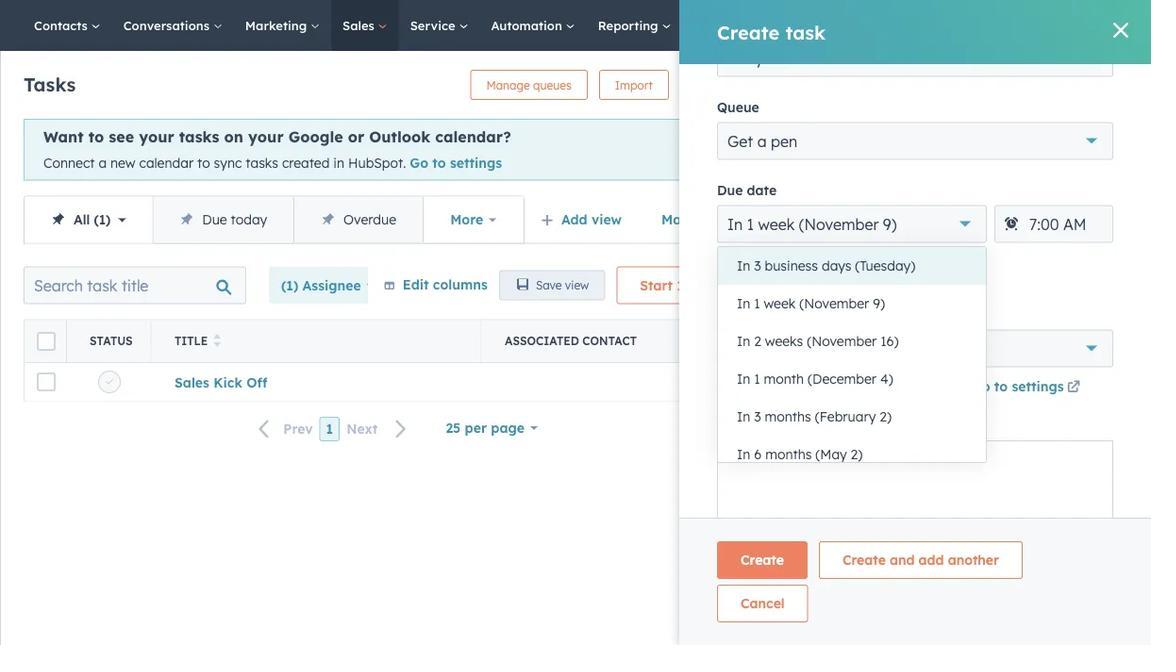 Task type: describe. For each thing, give the bounding box(es) containing it.
weeks
[[765, 333, 803, 350]]

go to prospecting
[[905, 502, 1024, 518]]

reporting
[[598, 17, 662, 33]]

manage views
[[662, 211, 756, 227]]

(
[[94, 211, 99, 227]]

press to sort. element
[[214, 334, 221, 349]]

0 vertical spatial task
[[786, 20, 826, 44]]

now
[[820, 423, 849, 439]]

reminder
[[753, 339, 816, 358]]

add view button
[[528, 201, 638, 238]]

list box containing in 3 business days (tuesday)
[[718, 247, 986, 474]]

has
[[920, 112, 947, 131]]

associated contact
[[505, 334, 637, 348]]

sales kick off button
[[175, 374, 267, 390]]

save
[[536, 278, 562, 293]]

associated company
[[741, 334, 876, 348]]

marketing
[[245, 17, 310, 33]]

calendar?
[[435, 127, 511, 146]]

prospecting inside go to prospecting link
[[945, 502, 1024, 518]]

settings inside want to see your tasks on your google or outlook calendar? connect a new calendar to sync tasks created in hubspot. go to settings
[[450, 155, 502, 171]]

2) for in 6 months (may 2)
[[851, 446, 863, 463]]

google
[[289, 127, 343, 146]]

25
[[446, 420, 461, 436]]

0 vertical spatial create task
[[717, 20, 826, 44]]

today
[[231, 211, 267, 227]]

1 button
[[320, 417, 340, 441]]

no reminder
[[728, 339, 816, 358]]

task status: not completed image
[[106, 378, 113, 386]]

in 1 week (november 9) button
[[718, 285, 986, 323]]

contacts link
[[23, 0, 112, 51]]

created
[[282, 155, 330, 171]]

in 1 month (december 4)
[[737, 371, 893, 387]]

top
[[955, 423, 976, 439]]

conversations
[[123, 17, 213, 33]]

go for go to prospecting
[[905, 502, 924, 518]]

1 right all
[[99, 211, 106, 227]]

sales for sales
[[343, 17, 378, 33]]

in 2 weeks (november 16) button
[[718, 323, 986, 360]]

3 for months
[[754, 409, 761, 425]]

in for in 3 business days (tuesday) button
[[737, 258, 750, 274]]

1 right start on the right of page
[[677, 277, 684, 294]]

create inside button
[[741, 552, 784, 569]]

page
[[491, 420, 525, 436]]

go for go to settings
[[972, 378, 990, 394]]

another
[[948, 552, 999, 569]]

months for 3
[[765, 409, 811, 425]]

0 vertical spatial close image
[[1113, 23, 1129, 38]]

business
[[765, 258, 818, 274]]

contacts
[[34, 17, 91, 33]]

)
[[106, 211, 111, 227]]

in 3 months (february 2)
[[737, 409, 892, 425]]

your up created
[[248, 127, 284, 146]]

now you can stay on top of your daily work, keep track of your schedule, and manage your leads all in one place.
[[812, 423, 1137, 484]]

cancel button
[[717, 585, 808, 623]]

place.
[[969, 468, 1006, 484]]

close image inside want to see your tasks on your google or outlook calendar? alert
[[739, 142, 750, 154]]

create task inside tasks banner
[[696, 78, 758, 92]]

the
[[1087, 112, 1111, 131]]

import
[[615, 78, 653, 92]]

in inside want to see your tasks on your google or outlook calendar? connect a new calendar to sync tasks created in hubspot. go to settings
[[333, 155, 344, 171]]

manage for manage views
[[662, 211, 715, 227]]

views
[[719, 211, 756, 227]]

sales kick off
[[175, 374, 267, 390]]

by
[[1063, 112, 1082, 131]]

4)
[[880, 371, 893, 387]]

your down daily in the right bottom of the page
[[1040, 445, 1068, 462]]

more
[[450, 211, 483, 228]]

associated company column header
[[718, 320, 954, 362]]

pen
[[771, 131, 798, 150]]

workspace
[[980, 131, 1064, 150]]

get a pen
[[728, 131, 798, 150]]

overdue
[[344, 211, 396, 227]]

due today
[[202, 211, 267, 227]]

16)
[[881, 333, 899, 350]]

no reminder button
[[717, 330, 1113, 367]]

see
[[109, 127, 134, 146]]

view for add view
[[592, 211, 622, 227]]

tasks
[[24, 72, 76, 96]]

and inside now you can stay on top of your daily work, keep track of your schedule, and manage your leads all in one place.
[[957, 445, 981, 462]]

on inside now you can stay on top of your daily work, keep track of your schedule, and manage your leads all in one place.
[[936, 423, 951, 439]]

in 3 business days (tuesday)
[[737, 258, 915, 274]]

and inside button
[[890, 552, 915, 569]]

create task link
[[680, 70, 774, 100]]

0 vertical spatial can
[[744, 378, 767, 394]]

queues
[[533, 78, 572, 92]]

tasks banner
[[24, 64, 774, 100]]

no
[[728, 339, 749, 358]]

(december
[[808, 371, 877, 387]]

(1) assignee button
[[269, 267, 386, 304]]

task inside button
[[688, 277, 715, 294]]

(november for 'in 2 weeks (november 16)' button
[[807, 333, 877, 350]]

prospecting inside this panel has been replaced by the prospecting workspace
[[885, 131, 975, 150]]

notes
[[717, 417, 755, 433]]

prev
[[283, 421, 313, 437]]

all ( 1 )
[[74, 211, 111, 227]]

in for in 1 month (december 4) button
[[737, 371, 750, 387]]

associated for associated company
[[741, 334, 815, 348]]

you
[[852, 423, 875, 439]]

go inside want to see your tasks on your google or outlook calendar? connect a new calendar to sync tasks created in hubspot. go to settings
[[410, 155, 428, 171]]

link opens in a new window image for go to settings link associated with you can customize your default settings.
[[1067, 381, 1080, 394]]

to for want to see your tasks on your google or outlook calendar? connect a new calendar to sync tasks created in hubspot. go to settings
[[88, 127, 104, 146]]

week inside button
[[764, 295, 796, 312]]

2) for in 3 months (february 2)
[[880, 409, 892, 425]]

sales for sales kick off
[[175, 374, 209, 390]]

daily
[[1028, 423, 1057, 439]]

9) inside popup button
[[883, 215, 897, 233]]

get
[[728, 131, 753, 150]]

1 down the set
[[754, 295, 760, 312]]

(may
[[816, 446, 847, 463]]

conversations link
[[112, 0, 234, 51]]

link opens in a new window image for go to prospecting link
[[1027, 505, 1040, 518]]

want to see your tasks on your google or outlook calendar? alert
[[24, 119, 774, 181]]

2
[[754, 333, 761, 350]]

service link
[[399, 0, 480, 51]]

one
[[943, 468, 966, 484]]

can inside now you can stay on top of your daily work, keep track of your schedule, and manage your leads all in one place.
[[879, 423, 902, 439]]

overdue link
[[294, 197, 423, 243]]

1 left month
[[754, 371, 760, 387]]

sync
[[214, 155, 242, 171]]

(1)
[[281, 277, 298, 294]]

25 per page
[[446, 420, 525, 436]]

next
[[346, 421, 378, 437]]

status
[[90, 334, 133, 348]]

save view button
[[499, 270, 605, 301]]

add
[[919, 552, 944, 569]]

go to settings link for you can customize your default settings.
[[972, 376, 1084, 399]]

on inside want to see your tasks on your google or outlook calendar? connect a new calendar to sync tasks created in hubspot. go to settings
[[224, 127, 243, 146]]

in for the in 6 months (may 2) button
[[737, 446, 750, 463]]

(november for in 1 week (november 9) button
[[800, 295, 869, 312]]

default
[[868, 378, 912, 394]]



Task type: vqa. For each thing, say whether or not it's contained in the screenshot.
engaged
no



Task type: locate. For each thing, give the bounding box(es) containing it.
create left add
[[843, 552, 886, 569]]

keep
[[1098, 423, 1128, 439]]

manage inside manage queues link
[[486, 78, 530, 92]]

you
[[717, 378, 740, 394]]

1 vertical spatial create task
[[696, 78, 758, 92]]

0 vertical spatial months
[[765, 409, 811, 425]]

settings.
[[916, 378, 968, 394]]

view right save
[[565, 278, 589, 293]]

in for 'in 2 weeks (november 16)' button
[[737, 333, 750, 350]]

search image
[[1112, 19, 1125, 32]]

manage left queues
[[486, 78, 530, 92]]

0 horizontal spatial go to settings link
[[410, 155, 502, 171]]

sales link
[[331, 0, 399, 51]]

create up queue
[[696, 78, 732, 92]]

in down no
[[737, 371, 750, 387]]

month
[[764, 371, 804, 387]]

1 vertical spatial sales
[[175, 374, 209, 390]]

in left 2
[[737, 333, 750, 350]]

week down "set to repeat"
[[764, 295, 796, 312]]

1 vertical spatial go to settings link
[[972, 376, 1084, 399]]

settings left link opens in a new window icon
[[1012, 378, 1064, 394]]

1 vertical spatial task
[[735, 78, 758, 92]]

2)
[[880, 409, 892, 425], [851, 446, 863, 463]]

in right all
[[1126, 445, 1137, 462]]

want
[[43, 127, 84, 146]]

more button
[[423, 197, 524, 243]]

go right settings.
[[972, 378, 990, 394]]

9) down the (tuesday)
[[873, 295, 885, 312]]

your up in 3 months (february 2) button
[[837, 378, 865, 394]]

stay
[[905, 423, 932, 439]]

in 3 months (february 2) button
[[718, 398, 986, 436]]

25 per page button
[[433, 409, 550, 447]]

0 vertical spatial view
[[592, 211, 622, 227]]

1 vertical spatial 2)
[[851, 446, 863, 463]]

get a pen button
[[717, 122, 1113, 160]]

0 horizontal spatial sales
[[175, 374, 209, 390]]

1 vertical spatial 9)
[[873, 295, 885, 312]]

1 vertical spatial go
[[972, 378, 990, 394]]

outlook
[[369, 127, 430, 146]]

create up cancel
[[741, 552, 784, 569]]

1 down due date
[[747, 215, 754, 233]]

in for in 1 week (november 9) button
[[737, 295, 750, 312]]

and left add
[[890, 552, 915, 569]]

go down outlook
[[410, 155, 428, 171]]

create task up queue
[[696, 78, 758, 92]]

(november inside popup button
[[799, 215, 879, 233]]

in down views
[[737, 258, 750, 274]]

in 1 week (november 9) inside popup button
[[728, 215, 897, 233]]

to right settings.
[[994, 378, 1008, 394]]

view inside popup button
[[592, 211, 622, 227]]

on up 'sync'
[[224, 127, 243, 146]]

1 horizontal spatial task
[[735, 78, 758, 92]]

settings down calendar?
[[450, 155, 502, 171]]

edit columns button
[[383, 273, 488, 297]]

in inside in 1 week (november 9) popup button
[[728, 215, 743, 233]]

Search task title search field
[[24, 267, 246, 304]]

go to settings link for connect a new calendar to sync tasks created in hubspot.
[[410, 155, 502, 171]]

1 vertical spatial close image
[[739, 142, 750, 154]]

per
[[465, 420, 487, 436]]

months
[[765, 409, 811, 425], [765, 446, 812, 463]]

due date
[[717, 181, 777, 198]]

days
[[822, 258, 852, 274]]

2 associated from the left
[[741, 334, 815, 348]]

in 1 month (december 4) button
[[718, 360, 986, 398]]

1 vertical spatial 3
[[754, 409, 761, 425]]

all
[[74, 211, 90, 227]]

0 vertical spatial sales
[[343, 17, 378, 33]]

a inside popup button
[[757, 131, 767, 150]]

a inside want to see your tasks on your google or outlook calendar? connect a new calendar to sync tasks created in hubspot. go to settings
[[99, 155, 107, 171]]

to left 'sync'
[[197, 155, 210, 171]]

in 1 week (november 9)
[[728, 215, 897, 233], [737, 295, 885, 312]]

panel
[[873, 112, 916, 131]]

go inside go to prospecting link
[[905, 502, 924, 518]]

in left 6
[[737, 446, 750, 463]]

1 horizontal spatial go
[[905, 502, 924, 518]]

your up 'manage' on the right of the page
[[996, 423, 1024, 439]]

to for go to settings
[[994, 378, 1008, 394]]

in for in 3 months (february 2) button
[[737, 409, 750, 425]]

of right (may
[[847, 445, 860, 462]]

this
[[838, 112, 869, 131]]

1 vertical spatial (november
[[800, 295, 869, 312]]

create button
[[717, 542, 808, 579]]

0 horizontal spatial a
[[99, 155, 107, 171]]

1 vertical spatial prospecting
[[945, 502, 1024, 518]]

0 horizontal spatial close image
[[739, 142, 750, 154]]

1 horizontal spatial close image
[[1113, 23, 1129, 38]]

0 vertical spatial manage
[[486, 78, 530, 92]]

1 vertical spatial settings
[[1012, 378, 1064, 394]]

in inside 'in 2 weeks (november 16)' button
[[737, 333, 750, 350]]

ruby anderson
[[728, 48, 835, 67]]

Search HubSpot search field
[[886, 9, 1117, 42]]

in 1 week (november 9) button
[[717, 205, 987, 243]]

contact
[[583, 334, 637, 348]]

associated for associated contact
[[505, 334, 579, 348]]

in right created
[[333, 155, 344, 171]]

create task up ruby anderson on the right of the page
[[717, 20, 826, 44]]

months right 6
[[765, 446, 812, 463]]

start
[[640, 277, 673, 294]]

to left see
[[88, 127, 104, 146]]

manage for manage queues
[[486, 78, 530, 92]]

link opens in a new window image inside go to prospecting link
[[1027, 505, 1040, 518]]

0 vertical spatial on
[[224, 127, 243, 146]]

view right add
[[592, 211, 622, 227]]

assignee
[[302, 277, 361, 294]]

ruby
[[728, 48, 763, 67]]

1 vertical spatial due
[[202, 211, 227, 227]]

1 vertical spatial manage
[[662, 211, 715, 227]]

1 horizontal spatial of
[[980, 423, 992, 439]]

reporting link
[[587, 0, 683, 51]]

to for set to repeat
[[775, 261, 790, 280]]

reminder
[[717, 306, 780, 323]]

go inside go to settings link
[[972, 378, 990, 394]]

9) up the (tuesday)
[[883, 215, 897, 233]]

(february
[[815, 409, 876, 425]]

0 vertical spatial go to settings link
[[410, 155, 502, 171]]

1 vertical spatial can
[[879, 423, 902, 439]]

go to settings link
[[410, 155, 502, 171], [972, 376, 1084, 399]]

1 horizontal spatial 2)
[[880, 409, 892, 425]]

sales up tasks banner
[[343, 17, 378, 33]]

on left top
[[936, 423, 951, 439]]

2 horizontal spatial task
[[786, 20, 826, 44]]

task inside banner
[[735, 78, 758, 92]]

task right start on the right of page
[[688, 277, 715, 294]]

1 horizontal spatial due
[[717, 181, 743, 198]]

1 vertical spatial a
[[99, 155, 107, 171]]

replaced
[[993, 112, 1059, 131]]

0 horizontal spatial on
[[224, 127, 243, 146]]

1 horizontal spatial a
[[757, 131, 767, 150]]

in 1 week (november 9) inside button
[[737, 295, 885, 312]]

2 horizontal spatial go
[[972, 378, 990, 394]]

to for go to prospecting
[[928, 502, 941, 518]]

in down due date
[[728, 215, 743, 233]]

1 vertical spatial months
[[765, 446, 812, 463]]

column header
[[25, 320, 67, 362]]

manage left views
[[662, 211, 715, 227]]

pagination navigation
[[247, 417, 418, 442]]

0 vertical spatial go
[[410, 155, 428, 171]]

leads
[[1071, 445, 1104, 462]]

and down top
[[957, 445, 981, 462]]

1 vertical spatial of
[[847, 445, 860, 462]]

1 horizontal spatial tasks
[[246, 155, 278, 171]]

sales
[[343, 17, 378, 33], [175, 374, 209, 390]]

view inside button
[[565, 278, 589, 293]]

start 1 task button
[[616, 267, 759, 304]]

you can customize your default settings.
[[717, 378, 972, 394]]

months down customize
[[765, 409, 811, 425]]

0 horizontal spatial manage
[[486, 78, 530, 92]]

create
[[717, 20, 780, 44], [696, 78, 732, 92], [741, 552, 784, 569], [843, 552, 886, 569]]

due inside due today link
[[202, 211, 227, 227]]

0 horizontal spatial 2)
[[851, 446, 863, 463]]

1 horizontal spatial settings
[[1012, 378, 1064, 394]]

set
[[747, 261, 771, 280]]

2 vertical spatial task
[[688, 277, 715, 294]]

go to settings link down calendar?
[[410, 155, 502, 171]]

0 vertical spatial in
[[333, 155, 344, 171]]

1 horizontal spatial on
[[936, 423, 951, 439]]

to right the set
[[775, 261, 790, 280]]

your up calendar
[[139, 127, 174, 146]]

of right top
[[980, 423, 992, 439]]

2 3 from the top
[[754, 409, 761, 425]]

in inside in 1 month (december 4) button
[[737, 371, 750, 387]]

3 up 6
[[754, 409, 761, 425]]

add view
[[561, 211, 622, 227]]

your down you
[[864, 445, 891, 462]]

0 horizontal spatial task
[[688, 277, 715, 294]]

2) right you
[[880, 409, 892, 425]]

3 for business
[[754, 258, 761, 274]]

0 vertical spatial and
[[957, 445, 981, 462]]

months for 6
[[765, 446, 812, 463]]

1 horizontal spatial view
[[592, 211, 622, 227]]

(1) assignee
[[281, 277, 361, 294]]

create inside button
[[843, 552, 886, 569]]

to up add
[[928, 502, 941, 518]]

your
[[139, 127, 174, 146], [248, 127, 284, 146], [837, 378, 865, 394], [996, 423, 1024, 439], [864, 445, 891, 462], [1040, 445, 1068, 462]]

go to settings link inside want to see your tasks on your google or outlook calendar? alert
[[410, 155, 502, 171]]

in inside in 1 week (november 9) button
[[737, 295, 750, 312]]

start 1 task
[[640, 277, 715, 294]]

in inside in 3 months (february 2) button
[[737, 409, 750, 425]]

0 horizontal spatial view
[[565, 278, 589, 293]]

1 right prev
[[326, 421, 333, 437]]

in inside now you can stay on top of your daily work, keep track of your schedule, and manage your leads all in one place.
[[1126, 445, 1137, 462]]

2 vertical spatial go
[[905, 502, 924, 518]]

in 6 months (may 2) button
[[718, 436, 986, 474]]

in 1 week (november 9) down repeat
[[737, 295, 885, 312]]

0 vertical spatial 2)
[[880, 409, 892, 425]]

navigation containing all
[[24, 196, 525, 244]]

1 inside popup button
[[747, 215, 754, 233]]

0 vertical spatial tasks
[[179, 127, 219, 146]]

1 inside pagination navigation
[[326, 421, 333, 437]]

create up ruby
[[717, 20, 780, 44]]

work,
[[1061, 423, 1094, 439]]

task up anderson
[[786, 20, 826, 44]]

list box
[[718, 247, 986, 474]]

a right get
[[757, 131, 767, 150]]

0 vertical spatial a
[[757, 131, 767, 150]]

connect
[[43, 155, 95, 171]]

0 vertical spatial settings
[[450, 155, 502, 171]]

due date element
[[995, 205, 1113, 243]]

close image
[[1113, 23, 1129, 38], [739, 142, 750, 154]]

due
[[717, 181, 743, 198], [202, 211, 227, 227]]

this panel has been replaced by the prospecting workspace
[[838, 112, 1111, 150]]

due left the today
[[202, 211, 227, 227]]

sales left kick at the left bottom of the page
[[175, 374, 209, 390]]

0 vertical spatial 3
[[754, 258, 761, 274]]

link opens in a new window image
[[1067, 381, 1080, 394], [1027, 500, 1040, 523], [1027, 505, 1040, 518]]

0 vertical spatial in 1 week (november 9)
[[728, 215, 897, 233]]

0 vertical spatial 9)
[[883, 215, 897, 233]]

to down calendar?
[[433, 155, 446, 171]]

in 2 weeks (november 16)
[[737, 333, 899, 350]]

3 left business
[[754, 258, 761, 274]]

1 vertical spatial in
[[1126, 445, 1137, 462]]

manage queues link
[[470, 70, 588, 100]]

off
[[246, 374, 267, 390]]

view for save view
[[565, 278, 589, 293]]

link opens in a new window image inside go to settings link
[[1067, 381, 1080, 394]]

0 horizontal spatial tasks
[[179, 127, 219, 146]]

in inside the in 6 months (may 2) button
[[737, 446, 750, 463]]

save view
[[536, 278, 589, 293]]

link opens in a new window image
[[1067, 376, 1080, 399]]

due for due date
[[717, 181, 743, 198]]

due today link
[[152, 197, 294, 243]]

task up queue
[[735, 78, 758, 92]]

0 horizontal spatial due
[[202, 211, 227, 227]]

0 horizontal spatial in
[[333, 155, 344, 171]]

go to settings link up daily in the right bottom of the page
[[972, 376, 1084, 399]]

1 horizontal spatial associated
[[741, 334, 815, 348]]

navigation
[[24, 196, 525, 244]]

(november
[[799, 215, 879, 233], [800, 295, 869, 312], [807, 333, 877, 350]]

due for due today
[[202, 211, 227, 227]]

due up views
[[717, 181, 743, 198]]

cancel
[[741, 595, 785, 612]]

0 vertical spatial due
[[717, 181, 743, 198]]

2 vertical spatial (november
[[807, 333, 877, 350]]

1 horizontal spatial and
[[957, 445, 981, 462]]

0 vertical spatial of
[[980, 423, 992, 439]]

1 3 from the top
[[754, 258, 761, 274]]

in 1 week (november 9) up in 3 business days (tuesday)
[[728, 215, 897, 233]]

search button
[[1102, 9, 1134, 42]]

set to repeat
[[747, 261, 840, 280]]

2) down you
[[851, 446, 863, 463]]

1 associated from the left
[[505, 334, 579, 348]]

view
[[592, 211, 622, 227], [565, 278, 589, 293]]

tasks right 'sync'
[[246, 155, 278, 171]]

2) inside the in 6 months (may 2) button
[[851, 446, 863, 463]]

manage views link
[[649, 201, 768, 238]]

9) inside button
[[873, 295, 885, 312]]

9)
[[883, 215, 897, 233], [873, 295, 885, 312]]

add
[[561, 211, 588, 227]]

1 vertical spatial tasks
[[246, 155, 278, 171]]

week down date
[[758, 215, 795, 233]]

date
[[747, 181, 777, 198]]

1 vertical spatial in 1 week (november 9)
[[737, 295, 885, 312]]

0 horizontal spatial of
[[847, 445, 860, 462]]

1 horizontal spatial go to settings link
[[972, 376, 1084, 399]]

1 horizontal spatial can
[[879, 423, 902, 439]]

in inside in 3 business days (tuesday) button
[[737, 258, 750, 274]]

associated contact column header
[[482, 320, 718, 362]]

0 horizontal spatial can
[[744, 378, 767, 394]]

automation
[[491, 17, 566, 33]]

HH:MM text field
[[995, 205, 1113, 243]]

0 vertical spatial week
[[758, 215, 795, 233]]

associated inside column header
[[505, 334, 579, 348]]

tasks up 'sync'
[[179, 127, 219, 146]]

0 vertical spatial (november
[[799, 215, 879, 233]]

create and add another
[[843, 552, 999, 569]]

1 vertical spatial week
[[764, 295, 796, 312]]

2) inside in 3 months (february 2) button
[[880, 409, 892, 425]]

0 vertical spatial prospecting
[[885, 131, 975, 150]]

1 horizontal spatial manage
[[662, 211, 715, 227]]

0 horizontal spatial settings
[[450, 155, 502, 171]]

in down the set
[[737, 295, 750, 312]]

in down you
[[737, 409, 750, 425]]

associated inside column header
[[741, 334, 815, 348]]

been
[[951, 112, 988, 131]]

1 vertical spatial view
[[565, 278, 589, 293]]

press to sort. image
[[214, 334, 221, 347]]

manage inside manage views link
[[662, 211, 715, 227]]

a left new
[[99, 155, 107, 171]]

automation link
[[480, 0, 587, 51]]

1 horizontal spatial in
[[1126, 445, 1137, 462]]

0 horizontal spatial associated
[[505, 334, 579, 348]]

1 vertical spatial on
[[936, 423, 951, 439]]

week inside popup button
[[758, 215, 795, 233]]

status column header
[[67, 320, 152, 362]]

edit
[[403, 276, 429, 292]]

create inside tasks banner
[[696, 78, 732, 92]]

go up create and add another
[[905, 502, 924, 518]]

1 vertical spatial and
[[890, 552, 915, 569]]

0 horizontal spatial and
[[890, 552, 915, 569]]

0 horizontal spatial go
[[410, 155, 428, 171]]

1 horizontal spatial sales
[[343, 17, 378, 33]]



